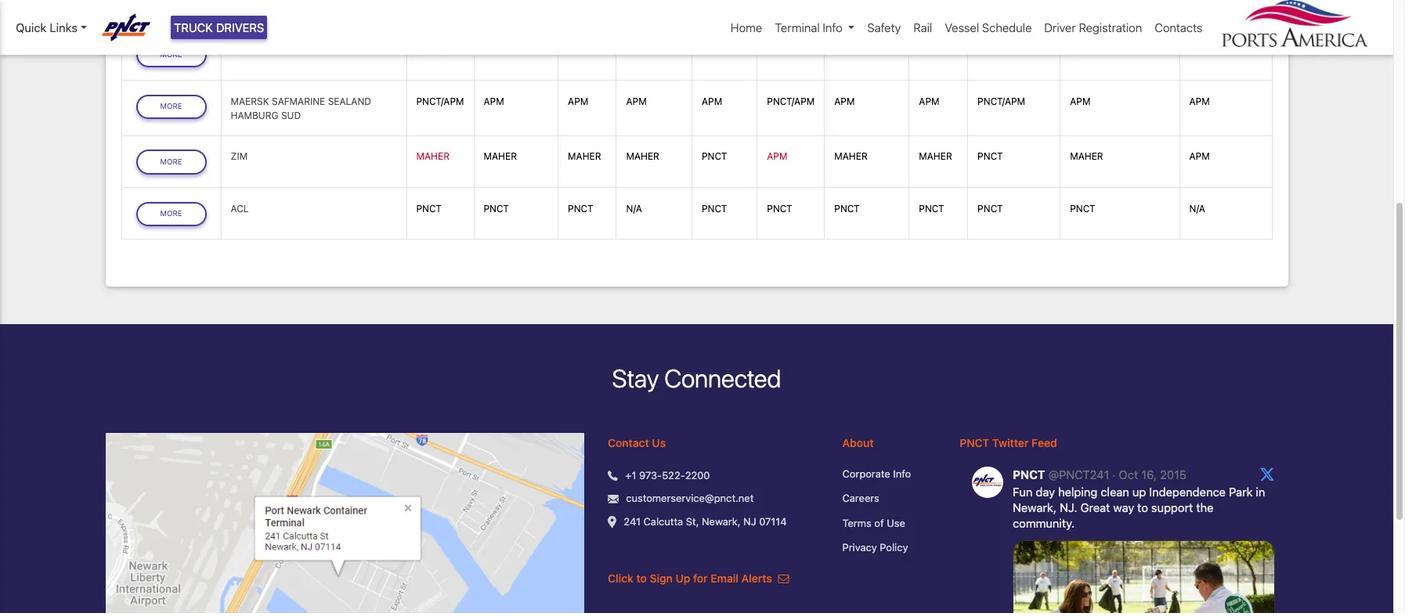 Task type: vqa. For each thing, say whether or not it's contained in the screenshot.


Task type: describe. For each thing, give the bounding box(es) containing it.
calcutta
[[644, 515, 683, 528]]

contacts
[[1155, 20, 1203, 34]]

careers link
[[842, 491, 936, 507]]

241
[[624, 515, 641, 528]]

up
[[676, 572, 690, 585]]

rail
[[913, 20, 932, 34]]

stay
[[612, 364, 659, 394]]

schedule
[[982, 20, 1032, 34]]

07114
[[759, 515, 787, 528]]

+1 973-522-2200
[[625, 469, 710, 482]]

driver registration
[[1044, 20, 1142, 34]]

careers
[[842, 492, 879, 505]]

sealand
[[328, 95, 371, 107]]

+1 973-522-2200 link
[[625, 468, 710, 484]]

customerservice@pnct.net
[[626, 492, 754, 505]]

about
[[842, 436, 874, 449]]

1 maher from the left
[[416, 151, 450, 162]]

vessel schedule link
[[939, 12, 1038, 43]]

alerts
[[741, 572, 772, 585]]

more for acl
[[160, 209, 182, 218]]

more button for zim
[[136, 150, 206, 175]]

truck drivers link
[[171, 16, 267, 40]]

522-
[[662, 469, 685, 482]]

1 n/a from the left
[[626, 203, 642, 214]]

zim
[[231, 151, 248, 162]]

more button for acl
[[136, 202, 206, 227]]

stay connected
[[612, 364, 781, 394]]

click
[[608, 572, 634, 585]]

click to sign up for email alerts
[[608, 572, 775, 585]]

4 maher from the left
[[626, 151, 659, 162]]

corporate info link
[[842, 467, 936, 482]]

5 maher from the left
[[834, 151, 868, 162]]

nj
[[743, 515, 756, 528]]

sud
[[281, 109, 301, 121]]

links
[[50, 20, 77, 34]]

hamburg
[[231, 109, 278, 121]]

2 maher from the left
[[484, 151, 517, 162]]

pnct twitter feed
[[960, 436, 1057, 449]]

safety
[[867, 20, 901, 34]]

st,
[[686, 515, 699, 528]]

info for corporate info
[[893, 467, 911, 480]]

driver
[[1044, 20, 1076, 34]]

terminal info
[[775, 20, 843, 34]]

terms of use link
[[842, 516, 936, 531]]

more for maersk safmarine sealand hamburg sud
[[160, 102, 182, 111]]

use
[[887, 517, 905, 529]]



Task type: locate. For each thing, give the bounding box(es) containing it.
corporate info
[[842, 467, 911, 480]]

more for msc
[[160, 50, 182, 59]]

contacts link
[[1149, 12, 1209, 43]]

rail link
[[907, 12, 939, 43]]

973-
[[639, 469, 662, 482]]

pnct/apm
[[416, 43, 464, 55], [767, 43, 815, 55], [978, 43, 1025, 55], [1070, 43, 1118, 55], [1189, 43, 1237, 55], [416, 95, 464, 107], [767, 95, 815, 107], [978, 95, 1025, 107]]

n/a
[[626, 203, 642, 214], [1189, 203, 1205, 214]]

maersk safmarine sealand hamburg sud
[[231, 95, 371, 121]]

click to sign up for email alerts link
[[608, 572, 789, 585]]

6 maher from the left
[[919, 151, 952, 162]]

more button
[[136, 42, 206, 67], [136, 94, 206, 119], [136, 150, 206, 175], [136, 202, 206, 227]]

quick links link
[[16, 19, 87, 36]]

newark,
[[702, 515, 741, 528]]

truck
[[174, 20, 213, 34]]

maher
[[416, 151, 450, 162], [484, 151, 517, 162], [568, 151, 601, 162], [626, 151, 659, 162], [834, 151, 868, 162], [919, 151, 952, 162], [1070, 151, 1103, 162]]

more button for maersk safmarine sealand hamburg sud
[[136, 94, 206, 119]]

privacy policy link
[[842, 541, 936, 556]]

1 more button from the top
[[136, 42, 206, 67]]

241 calcutta st, newark, nj 07114 link
[[624, 514, 787, 530]]

to
[[636, 572, 647, 585]]

+1
[[625, 469, 636, 482]]

more button for msc
[[136, 42, 206, 67]]

msc
[[231, 43, 252, 55]]

us
[[652, 436, 666, 449]]

2 more button from the top
[[136, 94, 206, 119]]

feed
[[1032, 436, 1057, 449]]

email
[[711, 572, 739, 585]]

registration
[[1079, 20, 1142, 34]]

maersk
[[231, 95, 269, 107]]

customerservice@pnct.net link
[[626, 491, 754, 507]]

connected
[[664, 364, 781, 394]]

of
[[874, 517, 884, 529]]

1 vertical spatial info
[[893, 467, 911, 480]]

vessel
[[945, 20, 979, 34]]

quick
[[16, 20, 47, 34]]

1 horizontal spatial info
[[893, 467, 911, 480]]

drivers
[[216, 20, 264, 34]]

policy
[[880, 541, 908, 554]]

pnct
[[484, 43, 509, 55], [568, 43, 593, 55], [626, 43, 652, 55], [702, 43, 727, 55], [919, 43, 944, 55], [702, 151, 727, 162], [978, 151, 1003, 162], [416, 203, 442, 214], [484, 203, 509, 214], [568, 203, 593, 214], [702, 203, 727, 214], [767, 203, 792, 214], [834, 203, 860, 214], [919, 203, 944, 214], [978, 203, 1003, 214], [1070, 203, 1095, 214], [960, 436, 989, 449]]

more for zim
[[160, 157, 182, 166]]

privacy policy
[[842, 541, 908, 554]]

4 more from the top
[[160, 209, 182, 218]]

3 maher from the left
[[568, 151, 601, 162]]

driver registration link
[[1038, 12, 1149, 43]]

info
[[823, 20, 843, 34], [893, 467, 911, 480]]

0 horizontal spatial n/a
[[626, 203, 642, 214]]

terminal
[[775, 20, 820, 34]]

terminal info link
[[769, 12, 861, 43]]

home link
[[724, 12, 769, 43]]

info for terminal info
[[823, 20, 843, 34]]

safety link
[[861, 12, 907, 43]]

1 horizontal spatial n/a
[[1189, 203, 1205, 214]]

0 horizontal spatial info
[[823, 20, 843, 34]]

corporate
[[842, 467, 890, 480]]

twitter
[[992, 436, 1029, 449]]

contact
[[608, 436, 649, 449]]

contact us
[[608, 436, 666, 449]]

privacy
[[842, 541, 877, 554]]

for
[[693, 572, 708, 585]]

1 more from the top
[[160, 50, 182, 59]]

acl
[[231, 203, 249, 214]]

3 more button from the top
[[136, 150, 206, 175]]

sign
[[650, 572, 673, 585]]

3 more from the top
[[160, 157, 182, 166]]

apm
[[834, 43, 855, 55], [484, 95, 504, 107], [568, 95, 588, 107], [626, 95, 647, 107], [702, 95, 722, 107], [834, 95, 855, 107], [919, 95, 940, 107], [1070, 95, 1091, 107], [1189, 95, 1210, 107], [767, 151, 788, 162], [1189, 151, 1210, 162]]

terms of use
[[842, 517, 905, 529]]

truck drivers
[[174, 20, 264, 34]]

4 more button from the top
[[136, 202, 206, 227]]

safmarine
[[272, 95, 325, 107]]

terms
[[842, 517, 872, 529]]

2 n/a from the left
[[1189, 203, 1205, 214]]

7 maher from the left
[[1070, 151, 1103, 162]]

2200
[[685, 469, 710, 482]]

info up careers link
[[893, 467, 911, 480]]

info right terminal
[[823, 20, 843, 34]]

envelope o image
[[778, 573, 789, 584]]

vessel schedule
[[945, 20, 1032, 34]]

home
[[731, 20, 762, 34]]

0 vertical spatial info
[[823, 20, 843, 34]]

quick links
[[16, 20, 77, 34]]

241 calcutta st, newark, nj 07114
[[624, 515, 787, 528]]

2 more from the top
[[160, 102, 182, 111]]

more
[[160, 50, 182, 59], [160, 102, 182, 111], [160, 157, 182, 166], [160, 209, 182, 218]]



